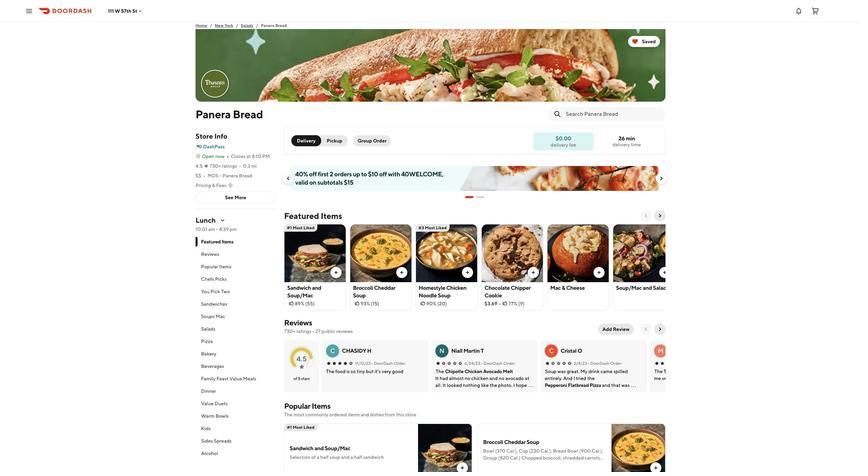 Task type: describe. For each thing, give the bounding box(es) containing it.
1 vertical spatial previous button of carousel image
[[644, 213, 649, 219]]

0 vertical spatial sandwich and soup/mac image
[[285, 224, 346, 283]]

add review button
[[598, 324, 634, 335]]

3 / from the left
[[256, 23, 258, 28]]

value duets
[[201, 401, 228, 407]]

dashpass
[[203, 144, 225, 150]]

2 half from the left
[[354, 455, 362, 460]]

add item to cart image inside mac & cheese button
[[597, 270, 602, 276]]

1 horizontal spatial bowl
[[567, 449, 579, 454]]

ratings inside reviews 730+ ratings • 27 public reviews
[[296, 329, 312, 334]]

1 horizontal spatial mac
[[550, 285, 561, 292]]

1 vertical spatial panera
[[196, 108, 231, 121]]

89%
[[295, 301, 304, 307]]

you pick two
[[201, 289, 230, 295]]

most for homestyle chicken noodle soup
[[425, 225, 435, 231]]

77%
[[509, 301, 518, 307]]

mac & cheese button
[[547, 224, 609, 311]]

• closes at 8:10 pm
[[227, 154, 270, 159]]

0 horizontal spatial featured items
[[201, 239, 234, 245]]

next button of carousel image
[[659, 176, 664, 181]]

t
[[481, 348, 484, 355]]

valid
[[295, 179, 308, 186]]

10:01
[[196, 227, 207, 232]]

a inside broccoli cheddar soup bowl (370 cal.), cup (230 cal.), bread bowl (900 cal.), group (820 cal.) chopped broccoli, shredded carrots and select seasonings simmered in a velvety smooth cheese sauce. allergens: contains wheat, milk
[[559, 463, 562, 468]]

27
[[315, 329, 321, 334]]

0 horizontal spatial a
[[317, 455, 319, 460]]

order methods option group
[[292, 135, 348, 146]]

liked down commonly
[[304, 425, 315, 430]]

90% (20)
[[427, 301, 447, 307]]

delivery
[[297, 138, 316, 144]]

and right soup
[[341, 455, 350, 460]]

most for sandwich and soup/mac
[[293, 225, 303, 231]]

of inside sandwich and soup/mac selection of a half soup and a half sandwich
[[311, 455, 316, 460]]

next image
[[657, 327, 663, 332]]

(230
[[529, 449, 540, 454]]

• right now
[[227, 154, 229, 159]]

broccoli inside button
[[704, 369, 721, 375]]

family feast value meals
[[201, 376, 256, 382]]

40% off first 2 orders up to $10 off with 40welcome, valid on subtotals $15
[[295, 171, 444, 186]]

featured items heading
[[284, 210, 342, 222]]

sandwich and soup/mac selection of a half soup and a half sandwich
[[290, 446, 384, 460]]

chefs picks
[[201, 277, 227, 282]]

0 horizontal spatial ratings
[[222, 163, 237, 169]]

10:01 am - 4:39 pm
[[196, 227, 237, 232]]

• right $3.69
[[499, 301, 501, 307]]

soup for broccoli cheddar soup bowl (370 cal.), cup (230 cal.), bread bowl (900 cal.), group (820 cal.) chopped broccoli, shredded carrots and select seasonings simmered in a velvety smooth cheese sauce. allergens: contains wheat, milk
[[527, 439, 539, 446]]

2 off from the left
[[379, 171, 387, 178]]

pick
[[211, 289, 220, 295]]

1 / from the left
[[210, 23, 212, 28]]

open now
[[202, 154, 225, 159]]

& for mac
[[562, 285, 565, 292]]

0 horizontal spatial -
[[216, 227, 218, 232]]

reviews for reviews
[[201, 252, 219, 257]]

velvety
[[563, 463, 579, 468]]

of 5 stars
[[294, 376, 310, 382]]

0.3
[[243, 163, 250, 169]]

open menu image
[[25, 7, 33, 15]]

liked for homestyle
[[436, 225, 447, 231]]

soup/mac for sandwich and soup/mac
[[287, 293, 313, 299]]

and inside button
[[643, 285, 652, 292]]

first
[[318, 171, 329, 178]]

order for chasidy h
[[394, 361, 405, 366]]

group inside broccoli cheddar soup bowl (370 cal.), cup (230 cal.), bread bowl (900 cal.), group (820 cal.) chopped broccoli, shredded carrots and select seasonings simmered in a velvety smooth cheese sauce. allergens: contains wheat, milk
[[483, 456, 497, 461]]

see more
[[225, 195, 246, 200]]

alcohol button
[[196, 448, 276, 460]]

0 horizontal spatial bowl
[[483, 449, 494, 454]]

sandwich
[[363, 455, 384, 460]]

0 vertical spatial pizza
[[201, 339, 213, 344]]

93% (15)
[[361, 301, 379, 307]]

soup/mac and salad
[[616, 285, 667, 292]]

soup/mac for sandwich and soup/mac selection of a half soup and a half sandwich
[[325, 446, 351, 452]]

see
[[225, 195, 234, 200]]

now
[[215, 154, 225, 159]]

liked for sandwich
[[304, 225, 315, 231]]

melt
[[503, 369, 513, 375]]

1 vertical spatial mac
[[216, 314, 225, 320]]

and inside sandwich and soup/mac
[[312, 285, 321, 292]]

(20)
[[438, 301, 447, 307]]

0.3 mi
[[243, 163, 257, 169]]

featured inside featured items heading
[[284, 211, 319, 221]]

salad
[[653, 285, 667, 292]]

1 vertical spatial featured
[[201, 239, 221, 245]]

value inside button
[[230, 376, 242, 382]]

pricing & fees
[[196, 183, 227, 188]]

bread inside broccoli cheddar soup bowl (370 cal.), cup (230 cal.), bread bowl (900 cal.), group (820 cal.) chopped broccoli, shredded carrots and select seasonings simmered in a velvety smooth cheese sauce. allergens: contains wheat, milk
[[553, 449, 566, 454]]

0 horizontal spatial of
[[294, 376, 297, 382]]

lunch
[[196, 216, 216, 224]]

• inside reviews 730+ ratings • 27 public reviews
[[312, 329, 315, 334]]

h
[[367, 348, 371, 355]]

$3.69
[[485, 301, 498, 307]]

and inside broccoli cheddar soup bowl (370 cal.), cup (230 cal.), bread bowl (900 cal.), group (820 cal.) chopped broccoli, shredded carrots and select seasonings simmered in a velvety smooth cheese sauce. allergens: contains wheat, milk
[[483, 463, 492, 468]]

you pick two button
[[196, 286, 276, 298]]

items inside featured items heading
[[321, 211, 342, 221]]

closes
[[231, 154, 246, 159]]

broccoli cheddar soup bowl (370 cal.), cup (230 cal.), bread bowl (900 cal.), group (820 cal.) chopped broccoli, shredded carrots and select seasonings simmered in a velvety smooth cheese sauce. allergens: contains wheat, milk
[[483, 439, 603, 473]]

salads link
[[241, 22, 253, 29]]

soup
[[330, 455, 340, 460]]

3 cal.), from the left
[[592, 449, 603, 454]]

flatbread
[[568, 383, 589, 388]]

40%
[[295, 171, 308, 178]]

• right the $$
[[203, 173, 205, 179]]

doordash for niall martin t
[[484, 361, 503, 366]]

1 cal.), from the left
[[507, 449, 518, 454]]

most down most
[[293, 425, 303, 430]]

8:10
[[252, 154, 261, 159]]

reviews
[[336, 329, 353, 334]]

saved
[[642, 39, 656, 44]]

$0.00
[[556, 135, 571, 142]]

(15)
[[371, 301, 379, 307]]

new
[[215, 23, 224, 28]]

0 vertical spatial previous button of carousel image
[[286, 176, 291, 181]]

group order
[[358, 138, 387, 144]]

0 vertical spatial panera
[[261, 23, 275, 28]]

doordash for cristal o
[[591, 361, 610, 366]]

york
[[225, 23, 233, 28]]

chicken inside homestyle chicken noodle soup
[[446, 285, 467, 292]]

mac & cheese image
[[548, 224, 609, 283]]

1 horizontal spatial featured items
[[284, 211, 342, 221]]

• doordash order for niall martin t
[[481, 361, 515, 366]]

0 vertical spatial salads
[[241, 23, 253, 28]]

• right 11/12/23
[[372, 361, 373, 366]]

soup/mac and salad image
[[613, 224, 675, 283]]

warm bowls button
[[196, 410, 276, 423]]

(9)
[[518, 301, 525, 307]]

4:39
[[219, 227, 229, 232]]

teriyaki chicken & broccoli bowl button
[[664, 368, 733, 375]]

dishes
[[370, 412, 384, 418]]

select promotional banner element
[[465, 191, 485, 204]]

stars
[[301, 376, 310, 382]]

time
[[631, 142, 641, 147]]

reviews link
[[284, 319, 312, 328]]

doordash for chasidy h
[[374, 361, 393, 366]]

soup inside homestyle chicken noodle soup
[[438, 293, 451, 299]]

and inside popular items the most commonly ordered items and dishes from this store
[[361, 412, 369, 418]]

chipper
[[511, 285, 531, 292]]

0 vertical spatial broccoli cheddar soup image
[[350, 224, 412, 283]]

cheddar for broccoli cheddar soup bowl (370 cal.), cup (230 cal.), bread bowl (900 cal.), group (820 cal.) chopped broccoli, shredded carrots and select seasonings simmered in a velvety smooth cheese sauce. allergens: contains wheat, milk
[[504, 439, 526, 446]]

mac & cheese
[[550, 285, 585, 292]]

(900
[[579, 449, 591, 454]]

kids button
[[196, 423, 276, 435]]

o
[[578, 348, 582, 355]]

niall martin t
[[451, 348, 484, 355]]

c for cristal o
[[549, 348, 554, 355]]

family feast value meals button
[[196, 373, 276, 385]]

89% (55)
[[295, 301, 315, 307]]



Task type: vqa. For each thing, say whether or not it's contained in the screenshot.
leftmost 'Group'
yes



Task type: locate. For each thing, give the bounding box(es) containing it.
sandwich up selection
[[290, 446, 314, 452]]

0 horizontal spatial mac
[[216, 314, 225, 320]]

pepperoni flatbread pizza button
[[545, 382, 601, 389]]

up
[[353, 171, 360, 178]]

730+ down the open now
[[210, 163, 221, 169]]

cal.), up cal.)
[[507, 449, 518, 454]]

doordash up avocado
[[484, 361, 503, 366]]

0 vertical spatial cheddar
[[374, 285, 396, 292]]

1 vertical spatial broccoli
[[704, 369, 721, 375]]

liked down featured items heading
[[304, 225, 315, 231]]

1 horizontal spatial &
[[562, 285, 565, 292]]

sandwich up 89%
[[287, 285, 311, 292]]

items up the picks
[[219, 264, 232, 270]]

1 • doordash order from the left
[[372, 361, 405, 366]]

broccoli,
[[543, 456, 562, 461]]

2 vertical spatial soup/mac
[[325, 446, 351, 452]]

1 horizontal spatial salads
[[241, 23, 253, 28]]

pizza right flatbread
[[590, 383, 601, 388]]

$$ • mds - panera bread
[[196, 173, 252, 179]]

1 vertical spatial of
[[311, 455, 316, 460]]

a left soup
[[317, 455, 319, 460]]

off up on
[[309, 171, 317, 178]]

soups
[[201, 314, 215, 320]]

#3
[[419, 225, 424, 231]]

- right am
[[216, 227, 218, 232]]

featured items down on
[[284, 211, 342, 221]]

select
[[493, 463, 506, 468]]

reviews inside button
[[201, 252, 219, 257]]

1 vertical spatial popular
[[284, 402, 310, 411]]

broccoli cheddar soup
[[353, 285, 396, 299]]

1 horizontal spatial broccoli
[[483, 439, 503, 446]]

#1 down the
[[287, 425, 292, 430]]

1 vertical spatial value
[[201, 401, 214, 407]]

1 horizontal spatial off
[[379, 171, 387, 178]]

soup/mac inside sandwich and soup/mac
[[287, 293, 313, 299]]

0 vertical spatial featured items
[[284, 211, 342, 221]]

2 c from the left
[[549, 348, 554, 355]]

2 vertical spatial panera
[[223, 173, 238, 179]]

salads right york
[[241, 23, 253, 28]]

dinner button
[[196, 385, 276, 398]]

mac
[[550, 285, 561, 292], [216, 314, 225, 320]]

panera down 730+ ratings •
[[223, 173, 238, 179]]

2 / from the left
[[236, 23, 238, 28]]

1 horizontal spatial -
[[220, 173, 222, 179]]

broccoli cheddar soup image
[[350, 224, 412, 283], [612, 424, 666, 473]]

0 horizontal spatial popular
[[201, 264, 218, 270]]

mac left cheese
[[550, 285, 561, 292]]

1 horizontal spatial pizza
[[590, 383, 601, 388]]

two
[[221, 289, 230, 295]]

items inside the popular items button
[[219, 264, 232, 270]]

reviews up popular items
[[201, 252, 219, 257]]

simmered
[[532, 463, 553, 468]]

of left 5 on the bottom left of the page
[[294, 376, 297, 382]]

dinner
[[201, 389, 216, 394]]

doordash right 11/12/23
[[374, 361, 393, 366]]

soup/mac left salad
[[616, 285, 642, 292]]

chicken right teriyaki
[[681, 369, 699, 375]]

0 vertical spatial sandwich
[[287, 285, 311, 292]]

homestyle chicken noodle soup image
[[416, 224, 477, 283]]

1 vertical spatial 730+
[[284, 329, 296, 334]]

2 horizontal spatial bowl
[[722, 369, 733, 375]]

c
[[330, 348, 335, 355], [549, 348, 554, 355]]

2/8/23
[[574, 361, 587, 366]]

1 vertical spatial &
[[562, 285, 565, 292]]

sandwich and soup/mac image
[[285, 224, 346, 283], [418, 424, 472, 473]]

0 horizontal spatial pizza
[[201, 339, 213, 344]]

chicken for m
[[681, 369, 699, 375]]

• right 2/8/23
[[588, 361, 590, 366]]

0 horizontal spatial off
[[309, 171, 317, 178]]

pizza up bakery
[[201, 339, 213, 344]]

value inside button
[[201, 401, 214, 407]]

1 horizontal spatial group
[[483, 456, 497, 461]]

popular items button
[[196, 261, 276, 273]]

- right mds
[[220, 173, 222, 179]]

2 • doordash order from the left
[[481, 361, 515, 366]]

0 horizontal spatial soup
[[353, 293, 366, 299]]

pepperoni
[[545, 383, 567, 388]]

featured items down '10:01 am - 4:39 pm'
[[201, 239, 234, 245]]

salads inside button
[[201, 326, 215, 332]]

next button of carousel image
[[657, 213, 663, 219]]

popular up chefs
[[201, 264, 218, 270]]

pm
[[230, 227, 237, 232]]

add item to cart image
[[399, 270, 405, 276]]

4.5 up the $$
[[196, 163, 203, 169]]

cheddar for broccoli cheddar soup
[[374, 285, 396, 292]]

doordash right 2/8/23
[[591, 361, 610, 366]]

2 horizontal spatial soup/mac
[[616, 285, 642, 292]]

0 horizontal spatial reviews
[[201, 252, 219, 257]]

0 horizontal spatial /
[[210, 23, 212, 28]]

0 horizontal spatial doordash
[[374, 361, 393, 366]]

delivery down $0.00
[[551, 142, 568, 148]]

1 vertical spatial salads
[[201, 326, 215, 332]]

3 • doordash order from the left
[[588, 361, 622, 366]]

reviews inside reviews 730+ ratings • 27 public reviews
[[284, 319, 312, 328]]

c for chasidy h
[[330, 348, 335, 355]]

0 vertical spatial 730+
[[210, 163, 221, 169]]

salads
[[241, 23, 253, 28], [201, 326, 215, 332]]

at
[[247, 154, 251, 159]]

soup/mac inside button
[[616, 285, 642, 292]]

of right selection
[[311, 455, 316, 460]]

1 horizontal spatial doordash
[[484, 361, 503, 366]]

•
[[227, 154, 229, 159], [239, 163, 241, 169], [203, 173, 205, 179], [499, 301, 501, 307], [312, 329, 315, 334], [372, 361, 373, 366], [481, 361, 483, 366], [588, 361, 590, 366]]

chocolate chipper cookie
[[485, 285, 531, 299]]

0 vertical spatial reviews
[[201, 252, 219, 257]]

/ right york
[[236, 23, 238, 28]]

previous button of carousel image
[[286, 176, 291, 181], [644, 213, 649, 219]]

1 vertical spatial sandwich and soup/mac image
[[418, 424, 472, 473]]

1 half from the left
[[320, 455, 329, 460]]

broccoli inside broccoli cheddar soup
[[353, 285, 373, 292]]

most down featured items heading
[[293, 225, 303, 231]]

cheddar inside broccoli cheddar soup bowl (370 cal.), cup (230 cal.), bread bowl (900 cal.), group (820 cal.) chopped broccoli, shredded carrots and select seasonings simmered in a velvety smooth cheese sauce. allergens: contains wheat, milk
[[504, 439, 526, 446]]

1 horizontal spatial delivery
[[613, 142, 630, 147]]

0 vertical spatial of
[[294, 376, 297, 382]]

(820
[[498, 456, 509, 461]]

n
[[440, 348, 445, 355]]

• doordash order for chasidy h
[[372, 361, 405, 366]]

cal.), up broccoli,
[[541, 449, 552, 454]]

previous image
[[644, 327, 649, 332]]

items up commonly
[[312, 402, 331, 411]]

delivery inside the 26 min delivery time
[[613, 142, 630, 147]]

group
[[358, 138, 372, 144], [483, 456, 497, 461]]

2 horizontal spatial • doordash order
[[588, 361, 622, 366]]

0 vertical spatial #1 most liked
[[287, 225, 315, 231]]

soup/mac up 89%
[[287, 293, 313, 299]]

panera up store info
[[196, 108, 231, 121]]

this
[[396, 412, 404, 418]]

0 items, open order cart image
[[812, 7, 820, 15]]

a right in
[[559, 463, 562, 468]]

1 horizontal spatial cal.),
[[541, 449, 552, 454]]

group inside "button"
[[358, 138, 372, 144]]

1 horizontal spatial soup/mac
[[325, 446, 351, 452]]

picks
[[215, 277, 227, 282]]

/ left new
[[210, 23, 212, 28]]

0 horizontal spatial delivery
[[551, 142, 568, 148]]

group up select
[[483, 456, 497, 461]]

1 horizontal spatial broccoli cheddar soup image
[[612, 424, 666, 473]]

order for cristal o
[[610, 361, 622, 366]]

1 vertical spatial group
[[483, 456, 497, 461]]

& left cheese
[[562, 285, 565, 292]]

1 vertical spatial #1
[[287, 425, 292, 430]]

liked right the #3
[[436, 225, 447, 231]]

0 vertical spatial value
[[230, 376, 242, 382]]

cheddar inside broccoli cheddar soup
[[374, 285, 396, 292]]

notification bell image
[[795, 7, 803, 15]]

• up chipotle chicken avocado melt
[[481, 361, 483, 366]]

/ right salads link
[[256, 23, 258, 28]]

and down commonly
[[315, 446, 324, 452]]

of
[[294, 376, 297, 382], [311, 455, 316, 460]]

reviews button
[[196, 248, 276, 261]]

2 #1 from the top
[[287, 425, 292, 430]]

bowl inside button
[[722, 369, 733, 375]]

#1 most liked down featured items heading
[[287, 225, 315, 231]]

0 vertical spatial broccoli
[[353, 285, 373, 292]]

1 horizontal spatial sandwich and soup/mac image
[[418, 424, 472, 473]]

cheddar up "cup"
[[504, 439, 526, 446]]

• left the '0.3'
[[239, 163, 241, 169]]

ratings up $$ • mds - panera bread
[[222, 163, 237, 169]]

a right soup
[[351, 455, 353, 460]]

homestyle
[[419, 285, 445, 292]]

featured down valid
[[284, 211, 319, 221]]

popular for popular items
[[201, 264, 218, 270]]

c left 'cristal'
[[549, 348, 554, 355]]

min
[[626, 135, 635, 142]]

2 delivery from the left
[[551, 142, 568, 148]]

& for pricing
[[212, 183, 215, 188]]

you
[[201, 289, 210, 295]]

cristal o
[[561, 348, 582, 355]]

2 horizontal spatial cal.),
[[592, 449, 603, 454]]

contains
[[538, 469, 558, 473]]

popular inside button
[[201, 264, 218, 270]]

off right $10
[[379, 171, 387, 178]]

delivery
[[613, 142, 630, 147], [551, 142, 568, 148]]

sandwich for sandwich and soup/mac
[[287, 285, 311, 292]]

open
[[202, 154, 214, 159]]

menus image
[[220, 218, 225, 223]]

soup inside broccoli cheddar soup
[[353, 293, 366, 299]]

$$
[[196, 173, 201, 179]]

delivery left time
[[613, 142, 630, 147]]

cup
[[519, 449, 528, 454]]

feast
[[217, 376, 229, 382]]

0 horizontal spatial broccoli
[[353, 285, 373, 292]]

soup up (230 on the bottom of the page
[[527, 439, 539, 446]]

half left soup
[[320, 455, 329, 460]]

chicken for n
[[465, 369, 483, 375]]

0 vertical spatial group
[[358, 138, 372, 144]]

add item to cart image
[[333, 270, 339, 276], [465, 270, 470, 276], [531, 270, 536, 276], [597, 270, 602, 276], [662, 270, 668, 276], [460, 466, 465, 471], [653, 466, 659, 471]]

teriyaki chicken & broccoli bowl
[[664, 369, 733, 375]]

add item to cart image inside soup/mac and salad button
[[662, 270, 668, 276]]

1 horizontal spatial 730+
[[284, 329, 296, 334]]

57th
[[121, 8, 131, 14]]

and left salad
[[643, 285, 652, 292]]

popular for popular items the most commonly ordered items and dishes from this store
[[284, 402, 310, 411]]

warm
[[201, 414, 215, 419]]

1 vertical spatial featured items
[[201, 239, 234, 245]]

1 c from the left
[[330, 348, 335, 355]]

liked
[[304, 225, 315, 231], [436, 225, 447, 231], [304, 425, 315, 430]]

chasidy
[[342, 348, 366, 355]]

cheddar up (15) at the bottom of the page
[[374, 285, 396, 292]]

niall
[[451, 348, 463, 355]]

730+ down reviews link
[[284, 329, 296, 334]]

11/12/23
[[355, 361, 371, 366]]

• doordash order
[[372, 361, 405, 366], [481, 361, 515, 366], [588, 361, 622, 366]]

• left the '27'
[[312, 329, 315, 334]]

and right 'items'
[[361, 412, 369, 418]]

& left fees
[[212, 183, 215, 188]]

0 vertical spatial &
[[212, 183, 215, 188]]

ratings
[[222, 163, 237, 169], [296, 329, 312, 334]]

1 horizontal spatial a
[[351, 455, 353, 460]]

subtotals
[[318, 179, 343, 186]]

4.5 up 'of 5 stars'
[[297, 355, 307, 363]]

soup inside broccoli cheddar soup bowl (370 cal.), cup (230 cal.), bread bowl (900 cal.), group (820 cal.) chopped broccoli, shredded carrots and select seasonings simmered in a velvety smooth cheese sauce. allergens: contains wheat, milk
[[527, 439, 539, 446]]

#1 most liked down most
[[287, 425, 315, 430]]

delivery inside $0.00 delivery fee
[[551, 142, 568, 148]]

sandwich and soup/mac
[[287, 285, 321, 299]]

#1 down featured items heading
[[287, 225, 292, 231]]

group order button
[[354, 135, 391, 146]]

1 horizontal spatial half
[[354, 455, 362, 460]]

previous button of carousel image left valid
[[286, 176, 291, 181]]

1 vertical spatial 4.5
[[297, 355, 307, 363]]

2 doordash from the left
[[484, 361, 503, 366]]

reviews for reviews 730+ ratings • 27 public reviews
[[284, 319, 312, 328]]

items down subtotals
[[321, 211, 342, 221]]

with
[[388, 171, 400, 178]]

items down 4:39
[[222, 239, 234, 245]]

fee
[[569, 142, 576, 148]]

wheat,
[[559, 469, 575, 473]]

1 horizontal spatial c
[[549, 348, 554, 355]]

sandwiches
[[201, 302, 227, 307]]

0 vertical spatial featured
[[284, 211, 319, 221]]

and up (55)
[[312, 285, 321, 292]]

1 horizontal spatial soup
[[438, 293, 451, 299]]

0 horizontal spatial sandwich and soup/mac image
[[285, 224, 346, 283]]

ratings down reviews link
[[296, 329, 312, 334]]

value up dinner button
[[230, 376, 242, 382]]

popular inside popular items the most commonly ordered items and dishes from this store
[[284, 402, 310, 411]]

1 vertical spatial pizza
[[590, 383, 601, 388]]

2 #1 most liked from the top
[[287, 425, 315, 430]]

0 horizontal spatial salads
[[201, 326, 215, 332]]

review
[[613, 327, 630, 332]]

1 horizontal spatial popular
[[284, 402, 310, 411]]

w
[[115, 8, 120, 14]]

Delivery radio
[[292, 135, 321, 146]]

cal.), up carrots
[[592, 449, 603, 454]]

broccoli inside broccoli cheddar soup bowl (370 cal.), cup (230 cal.), bread bowl (900 cal.), group (820 cal.) chopped broccoli, shredded carrots and select seasonings simmered in a velvety smooth cheese sauce. allergens: contains wheat, milk
[[483, 439, 503, 446]]

730+
[[210, 163, 221, 169], [284, 329, 296, 334]]

popular items the most commonly ordered items and dishes from this store
[[284, 402, 416, 418]]

2 horizontal spatial soup
[[527, 439, 539, 446]]

salads down soups
[[201, 326, 215, 332]]

panera bread image
[[196, 29, 666, 102], [202, 71, 228, 97]]

0 horizontal spatial previous button of carousel image
[[286, 176, 291, 181]]

111 w 57th st button
[[108, 8, 143, 14]]

panera right salads link
[[261, 23, 275, 28]]

half left sandwich
[[354, 455, 362, 460]]

1 horizontal spatial 4.5
[[297, 355, 307, 363]]

0 vertical spatial ratings
[[222, 163, 237, 169]]

cal.)
[[510, 456, 520, 461]]

to
[[361, 171, 367, 178]]

broccoli for broccoli cheddar soup
[[353, 285, 373, 292]]

chipotle chicken avocado melt
[[445, 369, 513, 375]]

0 horizontal spatial broccoli cheddar soup image
[[350, 224, 412, 283]]

fees
[[216, 183, 227, 188]]

soups mac button
[[196, 311, 276, 323]]

store
[[405, 412, 416, 418]]

730+ inside reviews 730+ ratings • 27 public reviews
[[284, 329, 296, 334]]

#3 most liked
[[419, 225, 447, 231]]

doordash
[[374, 361, 393, 366], [484, 361, 503, 366], [591, 361, 610, 366]]

group right pickup
[[358, 138, 372, 144]]

broccoli for broccoli cheddar soup bowl (370 cal.), cup (230 cal.), bread bowl (900 cal.), group (820 cal.) chopped broccoli, shredded carrots and select seasonings simmered in a velvety smooth cheese sauce. allergens: contains wheat, milk
[[483, 439, 503, 446]]

on
[[309, 179, 316, 186]]

77% (9)
[[509, 301, 525, 307]]

0 vertical spatial soup/mac
[[616, 285, 642, 292]]

soup up 93%
[[353, 293, 366, 299]]

chocolate chipper cookie image
[[482, 224, 543, 283]]

items
[[348, 412, 360, 418]]

0 horizontal spatial cal.),
[[507, 449, 518, 454]]

0 horizontal spatial featured
[[201, 239, 221, 245]]

$10
[[368, 171, 378, 178]]

from
[[385, 412, 395, 418]]

Item Search search field
[[566, 110, 660, 118]]

2 cal.), from the left
[[541, 449, 552, 454]]

salads button
[[196, 323, 276, 335]]

soup/mac up soup
[[325, 446, 351, 452]]

1 horizontal spatial featured
[[284, 211, 319, 221]]

soup for broccoli cheddar soup
[[353, 293, 366, 299]]

reviews down 89%
[[284, 319, 312, 328]]

• doordash order up avocado
[[481, 361, 515, 366]]

• doordash order right 2/8/23
[[588, 361, 622, 366]]

chicken down 6/24/23
[[465, 369, 483, 375]]

off
[[309, 171, 317, 178], [379, 171, 387, 178]]

1 doordash from the left
[[374, 361, 393, 366]]

spreads
[[214, 439, 232, 444]]

1 horizontal spatial ratings
[[296, 329, 312, 334]]

sandwich for sandwich and soup/mac selection of a half soup and a half sandwich
[[290, 446, 314, 452]]

1 vertical spatial reviews
[[284, 319, 312, 328]]

public
[[322, 329, 335, 334]]

shredded
[[563, 456, 584, 461]]

0 horizontal spatial half
[[320, 455, 329, 460]]

sandwich inside sandwich and soup/mac
[[287, 285, 311, 292]]

c down the public
[[330, 348, 335, 355]]

soup/mac inside sandwich and soup/mac selection of a half soup and a half sandwich
[[325, 446, 351, 452]]

m
[[658, 348, 664, 355]]

order for niall martin t
[[504, 361, 515, 366]]

2 horizontal spatial &
[[700, 369, 703, 375]]

90%
[[427, 301, 437, 307]]

1 horizontal spatial of
[[311, 455, 316, 460]]

chipotle
[[445, 369, 464, 375]]

warm bowls
[[201, 414, 229, 419]]

2 horizontal spatial doordash
[[591, 361, 610, 366]]

1 vertical spatial ratings
[[296, 329, 312, 334]]

chicken up (20)
[[446, 285, 467, 292]]

1 off from the left
[[309, 171, 317, 178]]

1 #1 most liked from the top
[[287, 225, 315, 231]]

111
[[108, 8, 114, 14]]

0 horizontal spatial 4.5
[[196, 163, 203, 169]]

1 horizontal spatial value
[[230, 376, 242, 382]]

1 vertical spatial cheddar
[[504, 439, 526, 446]]

1 delivery from the left
[[613, 142, 630, 147]]

popular up most
[[284, 402, 310, 411]]

1 vertical spatial broccoli cheddar soup image
[[612, 424, 666, 473]]

0 horizontal spatial value
[[201, 401, 214, 407]]

Pickup radio
[[317, 135, 348, 146]]

mac right soups
[[216, 314, 225, 320]]

items inside popular items the most commonly ordered items and dishes from this store
[[312, 402, 331, 411]]

1 vertical spatial -
[[216, 227, 218, 232]]

chocolate
[[485, 285, 510, 292]]

value up warm
[[201, 401, 214, 407]]

sandwich inside sandwich and soup/mac selection of a half soup and a half sandwich
[[290, 446, 314, 452]]

and up 'cheese'
[[483, 463, 492, 468]]

most
[[294, 412, 304, 418]]

1 #1 from the top
[[287, 225, 292, 231]]

pricing
[[196, 183, 211, 188]]

most right the #3
[[425, 225, 435, 231]]

featured down am
[[201, 239, 221, 245]]

& right teriyaki
[[700, 369, 703, 375]]

• doordash order for cristal o
[[588, 361, 622, 366]]

• doordash order right 11/12/23
[[372, 361, 405, 366]]

broccoli
[[353, 285, 373, 292], [704, 369, 721, 375], [483, 439, 503, 446]]

order inside "button"
[[373, 138, 387, 144]]

1 horizontal spatial cheddar
[[504, 439, 526, 446]]

soup up (20)
[[438, 293, 451, 299]]

previous button of carousel image left next button of carousel icon
[[644, 213, 649, 219]]

3 doordash from the left
[[591, 361, 610, 366]]



